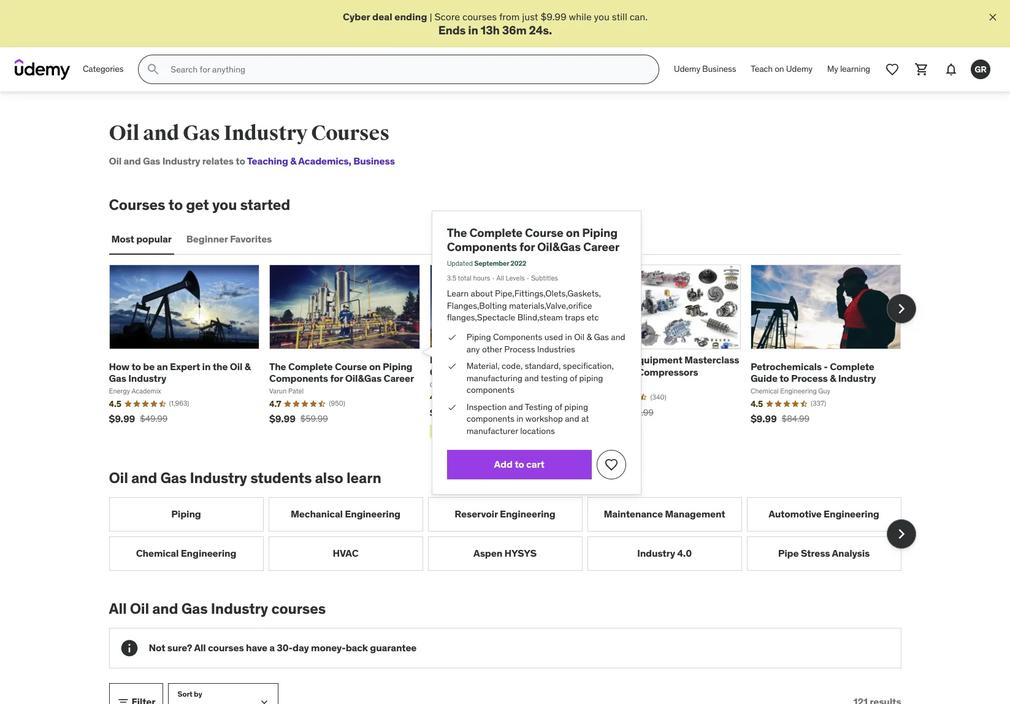 Task type: locate. For each thing, give the bounding box(es) containing it.
complete right -
[[831, 360, 875, 373]]

complete inside 'the complete course on piping components for oil&gas career updated september 2022'
[[470, 225, 523, 240]]

for up 2022
[[520, 239, 535, 254]]

you left still
[[595, 10, 610, 23]]

business left teach
[[703, 63, 737, 75]]

1 horizontal spatial udemy
[[787, 63, 813, 75]]

& right teaching
[[290, 155, 297, 167]]

1 horizontal spatial of
[[570, 372, 578, 383]]

oil&gas inside 'the complete course on piping components for oil&gas career updated september 2022'
[[538, 239, 581, 254]]

0 vertical spatial you
[[595, 10, 610, 23]]

score
[[435, 10, 460, 23]]

components inside 'the complete course on piping components for oil&gas career updated september 2022'
[[447, 239, 517, 254]]

1 vertical spatial oil&gas
[[345, 372, 382, 384]]

1 vertical spatial career
[[384, 372, 414, 384]]

0 vertical spatial next image
[[892, 299, 912, 318]]

1 vertical spatial the
[[270, 360, 286, 373]]

patel
[[289, 387, 304, 395]]

0 horizontal spatial $9.99
[[270, 413, 296, 425]]

to inside add to cart button
[[515, 458, 525, 470]]

the complete course on piping components for oil&gas career link for all levels
[[447, 225, 620, 254]]

0 horizontal spatial oil&gas
[[345, 372, 382, 384]]

pumps
[[595, 366, 627, 378]]

equipment
[[632, 354, 683, 366]]

for inside 'the complete course on piping components for oil&gas career updated september 2022'
[[520, 239, 535, 254]]

complete up september
[[470, 225, 523, 240]]

subtitles
[[531, 274, 558, 282]]

xsmall image down xsmall icon
[[447, 360, 457, 372]]

0 horizontal spatial for
[[330, 372, 343, 384]]

course inside 'the complete course on piping components for oil&gas career updated september 2022'
[[525, 225, 564, 240]]

code,
[[502, 360, 523, 371]]

about
[[471, 288, 493, 299]]

0 vertical spatial courses
[[463, 10, 497, 23]]

0 vertical spatial the complete course on piping components for oil&gas career link
[[447, 225, 620, 254]]

petrochemicals - complete guide to process & industry
[[751, 360, 877, 384]]

the up varun
[[270, 360, 286, 373]]

flanges,bolting
[[447, 300, 507, 311]]

1 horizontal spatial you
[[595, 10, 610, 23]]

the inside 'the complete course on piping components for oil&gas career updated september 2022'
[[447, 225, 467, 240]]

0 vertical spatial for
[[520, 239, 535, 254]]

courses for industry
[[272, 599, 326, 618]]

the inside the complete course on piping components for oil&gas career varun patel
[[270, 360, 286, 373]]

to for how to be an expert in the oil & gas industry
[[132, 360, 141, 373]]

1 horizontal spatial business
[[703, 63, 737, 75]]

1 horizontal spatial complete
[[470, 225, 523, 240]]

0 horizontal spatial you
[[212, 195, 237, 214]]

0 vertical spatial of
[[570, 372, 578, 383]]

oil inside piping components used in oil & gas and any other process industries
[[575, 331, 585, 342]]

engineering for mechanical engineering
[[345, 508, 401, 520]]

oil
[[109, 120, 139, 146], [109, 155, 122, 167], [575, 331, 585, 342], [230, 360, 243, 373], [109, 468, 128, 487], [130, 599, 149, 618]]

to left get
[[169, 195, 183, 214]]

1 vertical spatial courses
[[272, 599, 326, 618]]

0 horizontal spatial courses
[[109, 195, 165, 214]]

career for the complete course on piping components for oil&gas career updated september 2022
[[584, 239, 620, 254]]

1 vertical spatial course
[[335, 360, 367, 373]]

the complete course on piping components for oil&gas career link up 2022
[[447, 225, 620, 254]]

and inside material, code, standard, specification, manufacturing and testing of piping components
[[525, 372, 539, 383]]

flanges,spectacle
[[447, 312, 516, 323]]

the complete course on piping components for oil&gas career link up (950)
[[270, 360, 414, 384]]

950 reviews element
[[329, 399, 345, 409]]

xsmall image
[[447, 360, 457, 372], [447, 401, 457, 413]]

1 vertical spatial next image
[[892, 524, 912, 544]]

on inside 'the complete course on piping components for oil&gas career updated september 2022'
[[566, 225, 580, 240]]

2 udemy from the left
[[787, 63, 813, 75]]

0 horizontal spatial process
[[505, 343, 535, 354]]

course up (950)
[[335, 360, 367, 373]]

petrochemicals
[[751, 360, 822, 373]]

in up locations on the bottom right of page
[[517, 413, 524, 424]]

courses up 'most popular'
[[109, 195, 165, 214]]

components up manufacturer
[[467, 413, 515, 424]]

0 vertical spatial piping
[[580, 372, 604, 383]]

& right pumps in the bottom of the page
[[630, 366, 636, 378]]

get
[[186, 195, 209, 214]]

piping inside material, code, standard, specification, manufacturing and testing of piping components
[[580, 372, 604, 383]]

the complete course on piping components for oil&gas career link
[[447, 225, 620, 254], [270, 360, 414, 384]]

close image
[[988, 11, 1000, 23]]

oil&gas up subtitles at right top
[[538, 239, 581, 254]]

0 vertical spatial the
[[447, 225, 467, 240]]

components for the complete course on piping components for oil&gas career updated september 2022
[[447, 239, 517, 254]]

2 horizontal spatial complete
[[831, 360, 875, 373]]

in right ends
[[469, 23, 479, 38]]

$9.99 up .
[[541, 10, 567, 23]]

0 vertical spatial xsmall image
[[447, 360, 457, 372]]

course for the complete course on piping components for oil&gas career updated september 2022
[[525, 225, 564, 240]]

0 horizontal spatial complete
[[288, 360, 333, 373]]

just
[[522, 10, 539, 23]]

course inside the complete course on piping components for oil&gas career varun patel
[[335, 360, 367, 373]]

1 carousel element from the top
[[109, 265, 917, 440]]

on inside the complete course on piping components for oil&gas career varun patel
[[369, 360, 381, 373]]

day
[[293, 641, 309, 654]]

masterclass
[[685, 354, 740, 366]]

2 vertical spatial components
[[270, 372, 328, 384]]

of left : at the bottom
[[570, 372, 578, 383]]

to left the be
[[132, 360, 141, 373]]

1 horizontal spatial career
[[584, 239, 620, 254]]

learn about pipe,fittings,olets,gaskets, flanges,bolting materials,valve,orifice flanges,spectacle blind,steam traps etc
[[447, 288, 601, 323]]

career
[[584, 239, 620, 254], [384, 372, 414, 384]]

components up "other"
[[493, 331, 543, 342]]

teach on udemy link
[[744, 55, 820, 84]]

courses left have
[[208, 641, 244, 654]]

xsmall image for inspection
[[447, 401, 457, 413]]

1 horizontal spatial course
[[525, 225, 564, 240]]

my learning link
[[820, 55, 878, 84]]

for for the complete course on piping components for oil&gas career updated september 2022
[[520, 239, 535, 254]]

2 vertical spatial courses
[[208, 641, 244, 654]]

course up 2022
[[525, 225, 564, 240]]

the up updated
[[447, 225, 467, 240]]

back
[[346, 641, 368, 654]]

wishlist image
[[886, 62, 900, 77]]

process up the code,
[[505, 343, 535, 354]]

next image
[[892, 299, 912, 318], [892, 524, 912, 544]]

0 vertical spatial courses
[[311, 120, 390, 146]]

0 vertical spatial components
[[467, 384, 515, 395]]

1 udemy from the left
[[674, 63, 701, 75]]

learn
[[347, 468, 382, 487]]

components for the complete course on piping components for oil&gas career varun patel
[[270, 372, 328, 384]]

the complete course on piping components for oil&gas career varun patel
[[270, 360, 414, 395]]

material,
[[467, 360, 500, 371]]

2 vertical spatial on
[[369, 360, 381, 373]]

in inside piping components used in oil & gas and any other process industries
[[566, 331, 573, 342]]

oil&gas for the complete course on piping components for oil&gas career updated september 2022
[[538, 239, 581, 254]]

mechanical engineering link
[[269, 497, 423, 531]]

oil inside how to be an expert in the oil & gas industry
[[230, 360, 243, 373]]

all for all levels
[[497, 274, 504, 282]]

Search for anything text field
[[168, 59, 644, 80]]

next image for petrochemicals - complete guide to process & industry
[[892, 299, 912, 318]]

engineering up analysis
[[824, 508, 880, 520]]

4.0
[[678, 547, 692, 559]]

0 vertical spatial career
[[584, 239, 620, 254]]

1 horizontal spatial courses
[[272, 599, 326, 618]]

2022
[[511, 259, 527, 268]]

0 vertical spatial components
[[447, 239, 517, 254]]

1 horizontal spatial all
[[194, 641, 206, 654]]

submit search image
[[146, 62, 161, 77]]

for
[[520, 239, 535, 254], [330, 372, 343, 384]]

0 horizontal spatial career
[[384, 372, 414, 384]]

oil&gas up (950)
[[345, 372, 382, 384]]

chemical engineering
[[136, 547, 236, 559]]

in left the the at the left of page
[[202, 360, 211, 373]]

piping
[[583, 225, 618, 240], [467, 331, 491, 342], [383, 360, 413, 373], [171, 508, 201, 520]]

to
[[236, 155, 245, 167], [169, 195, 183, 214], [132, 360, 141, 373], [780, 372, 790, 384], [515, 458, 525, 470]]

1 horizontal spatial for
[[520, 239, 535, 254]]

piping down specification,
[[580, 372, 604, 383]]

1 vertical spatial of
[[555, 401, 563, 412]]

career inside the complete course on piping components for oil&gas career varun patel
[[384, 372, 414, 384]]

carousel element
[[109, 265, 917, 440], [109, 497, 917, 571]]

pipe
[[779, 547, 799, 559]]

& down etc
[[587, 331, 592, 342]]

money-
[[311, 641, 346, 654]]

industry inside how to be an expert in the oil & gas industry
[[128, 372, 166, 384]]

all levels
[[497, 274, 525, 282]]

business
[[703, 63, 737, 75], [354, 155, 395, 167]]

2 horizontal spatial on
[[775, 63, 785, 75]]

0 horizontal spatial of
[[555, 401, 563, 412]]

1 components from the top
[[467, 384, 515, 395]]

4.7
[[270, 398, 281, 409]]

courses
[[463, 10, 497, 23], [272, 599, 326, 618], [208, 641, 244, 654]]

2 xsmall image from the top
[[447, 401, 457, 413]]

1 vertical spatial components
[[493, 331, 543, 342]]

hvac
[[333, 547, 359, 559]]

aspen
[[474, 547, 503, 559]]

components inside inspection and testing of piping components in workshop and at manufacturer locations
[[467, 413, 515, 424]]

industries
[[538, 343, 576, 354]]

1 xsmall image from the top
[[447, 360, 457, 372]]

updated
[[447, 259, 473, 268]]

complete
[[470, 225, 523, 240], [288, 360, 333, 373], [831, 360, 875, 373]]

industry 4.0 link
[[588, 536, 742, 571]]

1 vertical spatial carousel element
[[109, 497, 917, 571]]

engineering down learn on the bottom left of the page
[[345, 508, 401, 520]]

process
[[505, 343, 535, 354], [792, 372, 828, 384]]

13h 36m 24s
[[481, 23, 549, 38]]

0 vertical spatial process
[[505, 343, 535, 354]]

gr link
[[967, 55, 996, 84]]

for up (950)
[[330, 372, 343, 384]]

you right get
[[212, 195, 237, 214]]

courses left from
[[463, 10, 497, 23]]

piping up at
[[565, 401, 589, 412]]

process right guide
[[792, 372, 828, 384]]

to left cart on the right bottom of the page
[[515, 458, 525, 470]]

xsmall image
[[447, 331, 457, 343]]

wishlist image
[[604, 457, 619, 472]]

deal
[[373, 10, 393, 23]]

2 horizontal spatial courses
[[463, 10, 497, 23]]

aspen hysys
[[474, 547, 537, 559]]

the
[[213, 360, 228, 373]]

0 vertical spatial oil&gas
[[538, 239, 581, 254]]

to right guide
[[780, 372, 790, 384]]

categories
[[83, 63, 124, 75]]

any
[[467, 343, 480, 354]]

industry 4.0
[[638, 547, 692, 559]]

1 vertical spatial $9.99
[[270, 413, 296, 425]]

1 vertical spatial on
[[566, 225, 580, 240]]

locations
[[521, 425, 555, 436]]

0 vertical spatial all
[[497, 274, 504, 282]]

& right -
[[831, 372, 837, 384]]

beginner favorites button
[[184, 224, 275, 254]]

in inside inspection and testing of piping components in workshop and at manufacturer locations
[[517, 413, 524, 424]]

&
[[290, 155, 297, 167], [587, 331, 592, 342], [245, 360, 251, 373], [630, 366, 636, 378], [831, 372, 837, 384]]

1 vertical spatial you
[[212, 195, 237, 214]]

1 vertical spatial for
[[330, 372, 343, 384]]

2 components from the top
[[467, 413, 515, 424]]

0 vertical spatial $9.99
[[541, 10, 567, 23]]

all
[[497, 274, 504, 282], [109, 599, 127, 618], [194, 641, 206, 654]]

0 horizontal spatial on
[[369, 360, 381, 373]]

$9.99 down the 4.7
[[270, 413, 296, 425]]

teach
[[751, 63, 773, 75]]

& right the the at the left of page
[[245, 360, 251, 373]]

2 next image from the top
[[892, 524, 912, 544]]

maintenance management
[[604, 508, 726, 520]]

in right used
[[566, 331, 573, 342]]

learn
[[447, 288, 469, 299]]

0 horizontal spatial udemy
[[674, 63, 701, 75]]

in inside how to be an expert in the oil & gas industry
[[202, 360, 211, 373]]

complete up patel on the bottom left of the page
[[288, 360, 333, 373]]

engineering down the piping 'link'
[[181, 547, 236, 559]]

1 vertical spatial piping
[[565, 401, 589, 412]]

reservoir
[[455, 508, 498, 520]]

on for the complete course on piping components for oil&gas career updated september 2022
[[566, 225, 580, 240]]

2 vertical spatial all
[[194, 641, 206, 654]]

courses inside cyber deal ending | score courses from just $9.99 while you still can. ends in 13h 36m 24s .
[[463, 10, 497, 23]]

complete inside the complete course on piping components for oil&gas career varun patel
[[288, 360, 333, 373]]

1 vertical spatial courses
[[109, 195, 165, 214]]

of up workshop
[[555, 401, 563, 412]]

1 horizontal spatial on
[[566, 225, 580, 240]]

1 next image from the top
[[892, 299, 912, 318]]

inspection and testing of piping components in workshop and at manufacturer locations
[[467, 401, 589, 436]]

you
[[595, 10, 610, 23], [212, 195, 237, 214]]

components up september
[[447, 239, 517, 254]]

cart
[[527, 458, 545, 470]]

hysys
[[505, 547, 537, 559]]

1 horizontal spatial process
[[792, 372, 828, 384]]

courses up day
[[272, 599, 326, 618]]

0 horizontal spatial all
[[109, 599, 127, 618]]

in
[[469, 23, 479, 38], [566, 331, 573, 342], [202, 360, 211, 373], [517, 413, 524, 424]]

udemy business link
[[667, 55, 744, 84]]

1 vertical spatial business
[[354, 155, 395, 167]]

2 horizontal spatial all
[[497, 274, 504, 282]]

1 vertical spatial the complete course on piping components for oil&gas career link
[[270, 360, 414, 384]]

xsmall image left inspection
[[447, 401, 457, 413]]

manufacturing
[[467, 372, 523, 383]]

1 horizontal spatial the
[[447, 225, 467, 240]]

can.
[[630, 10, 648, 23]]

status
[[854, 696, 902, 704]]

course
[[525, 225, 564, 240], [335, 360, 367, 373]]

industry inside petrochemicals - complete guide to process & industry
[[839, 372, 877, 384]]

components inside the complete course on piping components for oil&gas career varun patel
[[270, 372, 328, 384]]

on
[[775, 63, 785, 75], [566, 225, 580, 240], [369, 360, 381, 373]]

components inside material, code, standard, specification, manufacturing and testing of piping components
[[467, 384, 515, 395]]

engineering up hysys
[[500, 508, 556, 520]]

oil&gas inside the complete course on piping components for oil&gas career varun patel
[[345, 372, 382, 384]]

for inside the complete course on piping components for oil&gas career varun patel
[[330, 372, 343, 384]]

mechanical
[[291, 508, 343, 520]]

components down manufacturing
[[467, 384, 515, 395]]

to inside how to be an expert in the oil & gas industry
[[132, 360, 141, 373]]

varun
[[270, 387, 287, 395]]

1 horizontal spatial the complete course on piping components for oil&gas career link
[[447, 225, 620, 254]]

0 vertical spatial on
[[775, 63, 785, 75]]

0 horizontal spatial business
[[354, 155, 395, 167]]

1 horizontal spatial $9.99
[[541, 10, 567, 23]]

carousel element containing piping
[[109, 497, 917, 571]]

next image for reservoir engineering
[[892, 524, 912, 544]]

0 horizontal spatial the complete course on piping components for oil&gas career link
[[270, 360, 414, 384]]

1 vertical spatial xsmall image
[[447, 401, 457, 413]]

0 vertical spatial carousel element
[[109, 265, 917, 440]]

0 horizontal spatial the
[[270, 360, 286, 373]]

1 vertical spatial all
[[109, 599, 127, 618]]

career inside 'the complete course on piping components for oil&gas career updated september 2022'
[[584, 239, 620, 254]]

1 vertical spatial components
[[467, 413, 515, 424]]

a
[[270, 641, 275, 654]]

complete for the complete course on piping components for oil&gas career varun patel
[[288, 360, 333, 373]]

0 vertical spatial course
[[525, 225, 564, 240]]

courses up the business link
[[311, 120, 390, 146]]

2 carousel element from the top
[[109, 497, 917, 571]]

complete for the complete course on piping components for oil&gas career updated september 2022
[[470, 225, 523, 240]]

0 horizontal spatial course
[[335, 360, 367, 373]]

piping inside 'the complete course on piping components for oil&gas career updated september 2022'
[[583, 225, 618, 240]]

piping inside inspection and testing of piping components in workshop and at manufacturer locations
[[565, 401, 589, 412]]

1 horizontal spatial oil&gas
[[538, 239, 581, 254]]

oil&gas
[[538, 239, 581, 254], [345, 372, 382, 384]]

at
[[582, 413, 589, 424]]

1 vertical spatial process
[[792, 372, 828, 384]]

components up patel on the bottom left of the page
[[270, 372, 328, 384]]

used
[[545, 331, 564, 342]]

business right academics
[[354, 155, 395, 167]]



Task type: vqa. For each thing, say whether or not it's contained in the screenshot.
THE FLANGES,SPECTACLE
yes



Task type: describe. For each thing, give the bounding box(es) containing it.
most popular button
[[109, 224, 174, 254]]

pipe,fittings,olets,gaskets,
[[495, 288, 601, 299]]

of inside inspection and testing of piping components in workshop and at manufacturer locations
[[555, 401, 563, 412]]

from
[[500, 10, 520, 23]]

most
[[111, 232, 134, 245]]

udemy business
[[674, 63, 737, 75]]

to right relates
[[236, 155, 245, 167]]

$9.99 inside cyber deal ending | score courses from just $9.99 while you still can. ends in 13h 36m 24s .
[[541, 10, 567, 23]]

analysis
[[833, 547, 871, 559]]

how to be an expert in the oil & gas industry
[[109, 360, 251, 384]]

gr
[[975, 64, 987, 75]]

rotating
[[591, 354, 630, 366]]

in inside cyber deal ending | score courses from just $9.99 while you still can. ends in 13h 36m 24s .
[[469, 23, 479, 38]]

|
[[430, 10, 432, 23]]

the for the complete course on piping components for oil&gas career varun patel
[[270, 360, 286, 373]]

$59.99
[[301, 413, 328, 424]]

all oil and gas industry courses
[[109, 599, 326, 618]]

piping inside piping components used in oil & gas and any other process industries
[[467, 331, 491, 342]]

automotive
[[769, 508, 822, 520]]

the complete course on piping components for oil&gas career updated september 2022
[[447, 225, 620, 268]]

gas inside piping components used in oil & gas and any other process industries
[[594, 331, 609, 342]]

to inside petrochemicals - complete guide to process & industry
[[780, 372, 790, 384]]

categories button
[[75, 55, 131, 84]]

oil and gas industry relates to teaching & academics business
[[109, 155, 395, 167]]

gas inside how to be an expert in the oil & gas industry
[[109, 372, 126, 384]]

& inside petrochemicals - complete guide to process & industry
[[831, 372, 837, 384]]

all for all oil and gas industry courses
[[109, 599, 127, 618]]

business link
[[349, 155, 395, 167]]

guide
[[751, 372, 778, 384]]

xsmall image for material,
[[447, 360, 457, 372]]

on for the complete course on piping components for oil&gas career varun patel
[[369, 360, 381, 373]]

testing
[[541, 372, 568, 383]]

rotating equipment masterclass : pumps & compressors link
[[591, 354, 740, 378]]

hours
[[474, 274, 491, 282]]

oil&gas for the complete course on piping components for oil&gas career varun patel
[[345, 372, 382, 384]]

an
[[157, 360, 168, 373]]

add
[[494, 458, 513, 470]]

$9.99 $59.99
[[270, 413, 328, 425]]

maintenance
[[604, 508, 663, 520]]

automotive engineering link
[[747, 497, 902, 531]]

teach on udemy
[[751, 63, 813, 75]]

udemy image
[[15, 59, 71, 80]]

you inside cyber deal ending | score courses from just $9.99 while you still can. ends in 13h 36m 24s .
[[595, 10, 610, 23]]

of inside material, code, standard, specification, manufacturing and testing of piping components
[[570, 372, 578, 383]]

petrochemicals - complete guide to process & industry link
[[751, 360, 877, 384]]

course for the complete course on piping components for oil&gas career varun patel
[[335, 360, 367, 373]]

cyber
[[343, 10, 370, 23]]

pipe stress analysis
[[779, 547, 871, 559]]

have
[[246, 641, 268, 654]]

engineering for reservoir engineering
[[500, 508, 556, 520]]

compressors
[[638, 366, 699, 378]]

while
[[569, 10, 592, 23]]

chemical
[[136, 547, 179, 559]]

.
[[549, 23, 553, 38]]

the complete course on piping components for oil&gas career link for (950)
[[270, 360, 414, 384]]

to for add to cart
[[515, 458, 525, 470]]

engineering for chemical engineering
[[181, 547, 236, 559]]

the for the complete course on piping components for oil&gas career updated september 2022
[[447, 225, 467, 240]]

career for the complete course on piping components for oil&gas career varun patel
[[384, 372, 414, 384]]

courses to get you started
[[109, 195, 290, 214]]

started
[[240, 195, 290, 214]]

30-
[[277, 641, 293, 654]]

favorites
[[230, 232, 272, 245]]

academics
[[299, 155, 349, 167]]

& inside piping components used in oil & gas and any other process industries
[[587, 331, 592, 342]]

reservoir engineering link
[[428, 497, 583, 531]]

pipe stress analysis link
[[747, 536, 902, 571]]

relates
[[202, 155, 234, 167]]

0 vertical spatial business
[[703, 63, 737, 75]]

engineering for automotive engineering
[[824, 508, 880, 520]]

how
[[109, 360, 130, 373]]

& inside how to be an expert in the oil & gas industry
[[245, 360, 251, 373]]

ends
[[439, 23, 466, 38]]

still
[[612, 10, 628, 23]]

and inside piping components used in oil & gas and any other process industries
[[612, 331, 626, 342]]

complete inside petrochemicals - complete guide to process & industry
[[831, 360, 875, 373]]

to for courses to get you started
[[169, 195, 183, 214]]

aspen hysys link
[[428, 536, 583, 571]]

stress
[[801, 547, 831, 559]]

0 horizontal spatial courses
[[208, 641, 244, 654]]

teaching
[[247, 155, 288, 167]]

& inside rotating equipment masterclass : pumps & compressors
[[630, 366, 636, 378]]

workshop
[[526, 413, 563, 424]]

for for the complete course on piping components for oil&gas career varun patel
[[330, 372, 343, 384]]

how to be an expert in the oil & gas industry link
[[109, 360, 251, 384]]

piping inside the complete course on piping components for oil&gas career varun patel
[[383, 360, 413, 373]]

piping components used in oil & gas and any other process industries
[[467, 331, 626, 354]]

standard,
[[525, 360, 561, 371]]

september
[[475, 259, 509, 268]]

reservoir engineering
[[455, 508, 556, 520]]

-
[[825, 360, 828, 373]]

not
[[149, 641, 165, 654]]

management
[[665, 508, 726, 520]]

oil and gas industry courses
[[109, 120, 390, 146]]

sure?
[[167, 641, 192, 654]]

most popular
[[111, 232, 172, 245]]

courses for score
[[463, 10, 497, 23]]

expert
[[170, 360, 200, 373]]

(950)
[[329, 399, 345, 408]]

shopping cart with 0 items image
[[915, 62, 930, 77]]

be
[[143, 360, 155, 373]]

small image
[[117, 696, 129, 704]]

chemical engineering link
[[109, 536, 264, 571]]

not sure? all courses have a 30-day money-back guarantee
[[149, 641, 417, 654]]

components inside piping components used in oil & gas and any other process industries
[[493, 331, 543, 342]]

carousel element containing rotating equipment masterclass : pumps & compressors
[[109, 265, 917, 440]]

process inside piping components used in oil & gas and any other process industries
[[505, 343, 535, 354]]

piping inside 'link'
[[171, 508, 201, 520]]

ending
[[395, 10, 427, 23]]

notifications image
[[945, 62, 959, 77]]

$9.99 inside 'carousel' element
[[270, 413, 296, 425]]

rotating equipment masterclass : pumps & compressors
[[591, 354, 740, 378]]

process inside petrochemicals - complete guide to process & industry
[[792, 372, 828, 384]]

testing
[[525, 401, 553, 412]]

my learning
[[828, 63, 871, 75]]

also
[[315, 468, 344, 487]]

manufacturer
[[467, 425, 519, 436]]

1 horizontal spatial courses
[[311, 120, 390, 146]]

my
[[828, 63, 839, 75]]

students
[[251, 468, 312, 487]]

3.5 total hours
[[447, 274, 491, 282]]



